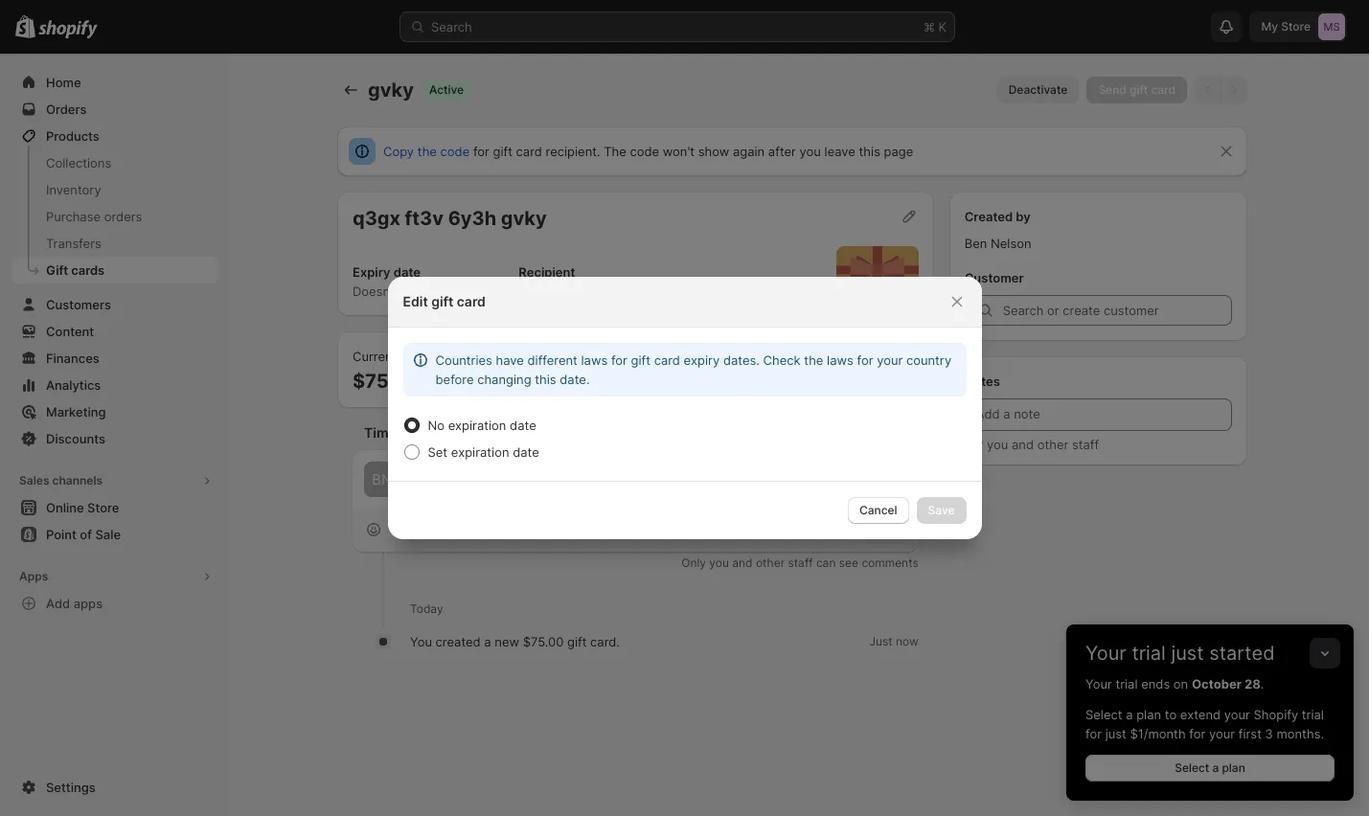 Task type: describe. For each thing, give the bounding box(es) containing it.
check
[[763, 353, 801, 368]]

just inside dropdown button
[[1171, 642, 1204, 665]]

staff for only you and other staff can see comments
[[788, 556, 813, 570]]

ben
[[965, 236, 987, 251]]

⌘ k
[[924, 19, 947, 34]]

notes
[[965, 374, 1000, 389]]

can
[[816, 556, 836, 570]]

your trial just started element
[[1067, 675, 1354, 801]]

date inside expiry date doesn't expire
[[394, 264, 421, 280]]

set
[[428, 445, 448, 460]]

inventory
[[46, 182, 101, 197]]

plan for select a plan
[[1222, 761, 1246, 775]]

nelson
[[991, 236, 1032, 251]]

customer
[[965, 270, 1024, 286]]

just now
[[870, 635, 919, 649]]

0 horizontal spatial card
[[457, 293, 486, 310]]

leave
[[825, 144, 856, 159]]

balance for current balance $75.00 usd
[[401, 349, 447, 364]]

created by
[[965, 209, 1031, 224]]

copy the code for gift card recipient. the code won't show again after you leave this page
[[383, 144, 914, 159]]

now
[[896, 635, 919, 649]]

2 code from the left
[[630, 144, 659, 159]]

again
[[733, 144, 765, 159]]

for you and other staff
[[965, 437, 1099, 452]]

recipient.
[[546, 144, 600, 159]]

transfers link
[[11, 230, 218, 257]]

add apps
[[46, 596, 103, 611]]

cancel button
[[848, 497, 909, 524]]

avatar with initials b n image
[[364, 462, 400, 498]]

before
[[436, 372, 474, 387]]

edit gift card
[[403, 293, 486, 310]]

28
[[1245, 677, 1261, 692]]

$1/month
[[1130, 726, 1186, 742]]

for down extend
[[1190, 726, 1206, 742]]

active
[[429, 82, 464, 97]]

page
[[884, 144, 914, 159]]

ends
[[1141, 677, 1170, 692]]

this inside countries have different laws for gift card expiry dates. check the laws for your country before changing this date.
[[535, 372, 556, 387]]

1 vertical spatial gvky
[[501, 207, 547, 230]]

a for select a plan to extend your shopify trial for just $1/month for your first 3 months.
[[1126, 707, 1133, 723]]

transfers
[[46, 236, 101, 251]]

home
[[46, 75, 81, 90]]

1 code from the left
[[440, 144, 470, 159]]

$75.00 for current balance $75.00 usd
[[353, 370, 420, 393]]

other for for
[[1037, 437, 1069, 452]]

current
[[353, 349, 397, 364]]

sales
[[19, 473, 49, 488]]

collections
[[46, 155, 111, 171]]

expiry
[[353, 264, 391, 280]]

shopify
[[1254, 707, 1299, 723]]

recipient
[[519, 264, 575, 280]]

products
[[46, 128, 99, 144]]

countries have different laws for gift card expiry dates. check the laws for your country before changing this date. status
[[403, 343, 966, 397]]

select for select a plan
[[1175, 761, 1210, 775]]

1 vertical spatial your
[[1224, 707, 1250, 723]]

search
[[431, 19, 472, 34]]

date for no expiration date
[[510, 418, 536, 433]]

date for set expiration date
[[513, 445, 539, 460]]

the
[[604, 144, 627, 159]]

for left $1/month
[[1086, 726, 1102, 742]]

on
[[1174, 677, 1189, 692]]

different
[[528, 353, 578, 368]]

apps
[[73, 596, 103, 611]]

by
[[1016, 209, 1031, 224]]

0 vertical spatial gvky
[[368, 79, 414, 102]]

card inside countries have different laws for gift card expiry dates. check the laws for your country before changing this date.
[[654, 353, 680, 368]]

apps
[[19, 569, 48, 584]]

your trial just started button
[[1067, 625, 1354, 665]]

countries
[[436, 353, 492, 368]]

gift left the recipient.
[[493, 144, 513, 159]]

1 horizontal spatial $75.00
[[523, 635, 564, 650]]

1 horizontal spatial you
[[800, 144, 821, 159]]

purchase orders link
[[11, 203, 218, 230]]

expiration for set
[[451, 445, 509, 460]]

sales channels
[[19, 473, 103, 488]]

none
[[519, 284, 550, 299]]

started
[[1210, 642, 1275, 665]]

products link
[[11, 123, 218, 149]]

initial
[[653, 349, 684, 364]]

a for select a plan
[[1213, 761, 1219, 775]]

months.
[[1277, 726, 1324, 742]]

inventory link
[[11, 176, 218, 203]]

gift
[[46, 263, 68, 278]]

your for your trial ends on october 28 .
[[1086, 677, 1112, 692]]

trial inside the select a plan to extend your shopify trial for just $1/month for your first 3 months.
[[1302, 707, 1324, 723]]

trial for ends
[[1116, 677, 1138, 692]]

for up 6y3h
[[473, 144, 490, 159]]

$75.00 for initial balance $75.00 usd
[[653, 370, 721, 393]]

edit gift card dialog
[[0, 277, 1369, 540]]

expire
[[401, 284, 437, 299]]

1 laws from the left
[[581, 353, 608, 368]]

deactivate
[[1009, 82, 1068, 97]]

q3gx ft3v 6y3h gvky button
[[353, 207, 547, 230]]

countries have different laws for gift card expiry dates. check the laws for your country before changing this date.
[[436, 353, 952, 387]]

add apps button
[[11, 590, 218, 617]]

channels
[[52, 473, 103, 488]]

first
[[1239, 726, 1262, 742]]

your trial just started
[[1086, 642, 1275, 665]]

select a plan
[[1175, 761, 1246, 775]]

trial for just
[[1132, 642, 1166, 665]]

created
[[965, 209, 1013, 224]]

changing
[[477, 372, 531, 387]]



Task type: vqa. For each thing, say whether or not it's contained in the screenshot.
Expiry date Doesn't expire
yes



Task type: locate. For each thing, give the bounding box(es) containing it.
2 horizontal spatial card
[[654, 353, 680, 368]]

and for only
[[732, 556, 753, 570]]

1 usd from the left
[[424, 370, 465, 393]]

deactivate button
[[997, 77, 1079, 103]]

gvky left active
[[368, 79, 414, 102]]

just left $1/month
[[1106, 726, 1127, 742]]

q3gx
[[353, 207, 401, 230]]

usd inside current balance $75.00 usd
[[424, 370, 465, 393]]

doesn't
[[353, 284, 397, 299]]

select inside the select a plan to extend your shopify trial for just $1/month for your first 3 months.
[[1086, 707, 1123, 723]]

0 horizontal spatial gvky
[[368, 79, 414, 102]]

1 vertical spatial trial
[[1116, 677, 1138, 692]]

add
[[46, 596, 70, 611]]

other left "can"
[[756, 556, 785, 570]]

0 vertical spatial this
[[859, 144, 881, 159]]

2 horizontal spatial a
[[1213, 761, 1219, 775]]

1 horizontal spatial this
[[859, 144, 881, 159]]

usd for initial balance $75.00 usd
[[725, 370, 765, 393]]

copy
[[383, 144, 414, 159]]

just up on
[[1171, 642, 1204, 665]]

settings
[[46, 780, 96, 795]]

to
[[1165, 707, 1177, 723]]

select a plan link
[[1086, 755, 1335, 782]]

0 horizontal spatial other
[[756, 556, 785, 570]]

1 vertical spatial other
[[756, 556, 785, 570]]

card left the recipient.
[[516, 144, 542, 159]]

collections link
[[11, 149, 218, 176]]

date.
[[560, 372, 590, 387]]

0 vertical spatial select
[[1086, 707, 1123, 723]]

home link
[[11, 69, 218, 96]]

this down the different
[[535, 372, 556, 387]]

balance
[[401, 349, 447, 364], [688, 349, 735, 364]]

select left to
[[1086, 707, 1123, 723]]

your inside "your trial just started" element
[[1086, 677, 1112, 692]]

0 vertical spatial you
[[800, 144, 821, 159]]

1 horizontal spatial select
[[1175, 761, 1210, 775]]

laws right check
[[827, 353, 854, 368]]

2 usd from the left
[[725, 370, 765, 393]]

0 vertical spatial the
[[418, 144, 437, 159]]

gift right edit
[[431, 293, 454, 310]]

code right "copy"
[[440, 144, 470, 159]]

balance inside initial balance $75.00 usd
[[688, 349, 735, 364]]

the right "copy"
[[418, 144, 437, 159]]

current balance $75.00 usd
[[353, 349, 465, 393]]

see
[[839, 556, 859, 570]]

you
[[800, 144, 821, 159], [987, 437, 1008, 452], [709, 556, 729, 570]]

1 horizontal spatial a
[[1126, 707, 1133, 723]]

0 horizontal spatial laws
[[581, 353, 608, 368]]

and
[[1012, 437, 1034, 452], [732, 556, 753, 570]]

1 horizontal spatial code
[[630, 144, 659, 159]]

won't
[[663, 144, 695, 159]]

your inside countries have different laws for gift card expiry dates. check the laws for your country before changing this date.
[[877, 353, 903, 368]]

1 vertical spatial and
[[732, 556, 753, 570]]

plan
[[1137, 707, 1162, 723], [1222, 761, 1246, 775]]

2 laws from the left
[[827, 353, 854, 368]]

1 horizontal spatial usd
[[725, 370, 765, 393]]

$75.00
[[353, 370, 420, 393], [653, 370, 721, 393], [523, 635, 564, 650]]

you right only
[[709, 556, 729, 570]]

a left new
[[484, 635, 491, 650]]

card left the expiry
[[654, 353, 680, 368]]

new
[[495, 635, 519, 650]]

$75.00 right new
[[523, 635, 564, 650]]

copy the code button
[[372, 138, 481, 165]]

plan inside the select a plan to extend your shopify trial for just $1/month for your first 3 months.
[[1137, 707, 1162, 723]]

6y3h
[[448, 207, 497, 230]]

your up the first
[[1224, 707, 1250, 723]]

$75.00 inside current balance $75.00 usd
[[353, 370, 420, 393]]

2 horizontal spatial you
[[987, 437, 1008, 452]]

dates.
[[723, 353, 760, 368]]

laws
[[581, 353, 608, 368], [827, 353, 854, 368]]

select for select a plan to extend your shopify trial for just $1/month for your first 3 months.
[[1086, 707, 1123, 723]]

usd down dates.
[[725, 370, 765, 393]]

0 vertical spatial plan
[[1137, 707, 1162, 723]]

1 vertical spatial select
[[1175, 761, 1210, 775]]

⌘
[[924, 19, 935, 34]]

1 horizontal spatial card
[[516, 144, 542, 159]]

2 vertical spatial trial
[[1302, 707, 1324, 723]]

your left ends
[[1086, 677, 1112, 692]]

and right for
[[1012, 437, 1034, 452]]

other for only
[[756, 556, 785, 570]]

october
[[1192, 677, 1242, 692]]

1 horizontal spatial and
[[1012, 437, 1034, 452]]

1 horizontal spatial staff
[[1072, 437, 1099, 452]]

trial up ends
[[1132, 642, 1166, 665]]

1 horizontal spatial plan
[[1222, 761, 1246, 775]]

show
[[698, 144, 730, 159]]

0 horizontal spatial select
[[1086, 707, 1123, 723]]

and for for
[[1012, 437, 1034, 452]]

no
[[428, 418, 445, 433]]

your left the first
[[1209, 726, 1235, 742]]

country
[[906, 353, 952, 368]]

0 vertical spatial staff
[[1072, 437, 1099, 452]]

0 vertical spatial trial
[[1132, 642, 1166, 665]]

0 horizontal spatial just
[[1106, 726, 1127, 742]]

0 vertical spatial a
[[484, 635, 491, 650]]

edit
[[403, 293, 428, 310]]

$75.00 down current
[[353, 370, 420, 393]]

your for your trial just started
[[1086, 642, 1127, 665]]

1 horizontal spatial laws
[[827, 353, 854, 368]]

1 vertical spatial you
[[987, 437, 1008, 452]]

your trial ends on october 28 .
[[1086, 677, 1264, 692]]

set expiration date
[[428, 445, 539, 460]]

sales channels button
[[11, 468, 218, 494]]

2 vertical spatial a
[[1213, 761, 1219, 775]]

purchase orders
[[46, 209, 142, 224]]

after
[[768, 144, 796, 159]]

card.
[[590, 635, 620, 650]]

0 vertical spatial your
[[877, 353, 903, 368]]

2 your from the top
[[1086, 677, 1112, 692]]

0 horizontal spatial a
[[484, 635, 491, 650]]

and right only
[[732, 556, 753, 570]]

card right expire
[[457, 293, 486, 310]]

trial up months.
[[1302, 707, 1324, 723]]

0 vertical spatial just
[[1171, 642, 1204, 665]]

only you and other staff can see comments
[[682, 556, 919, 570]]

no expiration date
[[428, 418, 536, 433]]

2 vertical spatial card
[[654, 353, 680, 368]]

for left initial
[[611, 353, 628, 368]]

0 horizontal spatial plan
[[1137, 707, 1162, 723]]

1 your from the top
[[1086, 642, 1127, 665]]

0 vertical spatial your
[[1086, 642, 1127, 665]]

usd for current balance $75.00 usd
[[424, 370, 465, 393]]

extend
[[1180, 707, 1221, 723]]

expiration for no
[[448, 418, 506, 433]]

$75.00 down the expiry
[[653, 370, 721, 393]]

select a plan to extend your shopify trial for just $1/month for your first 3 months.
[[1086, 707, 1324, 742]]

a down the select a plan to extend your shopify trial for just $1/month for your first 3 months.
[[1213, 761, 1219, 775]]

0 horizontal spatial the
[[418, 144, 437, 159]]

a inside the select a plan to extend your shopify trial for just $1/month for your first 3 months.
[[1126, 707, 1133, 723]]

the right check
[[804, 353, 824, 368]]

other
[[1037, 437, 1069, 452], [756, 556, 785, 570]]

cancel
[[859, 503, 898, 517]]

date up expire
[[394, 264, 421, 280]]

recipient none
[[519, 264, 575, 299]]

expiration down the no expiration date
[[451, 445, 509, 460]]

2 vertical spatial you
[[709, 556, 729, 570]]

gift
[[493, 144, 513, 159], [431, 293, 454, 310], [631, 353, 651, 368], [567, 635, 587, 650]]

select down the select a plan to extend your shopify trial for just $1/month for your first 3 months.
[[1175, 761, 1210, 775]]

balance inside current balance $75.00 usd
[[401, 349, 447, 364]]

your
[[1086, 642, 1127, 665], [1086, 677, 1112, 692]]

2 horizontal spatial $75.00
[[653, 370, 721, 393]]

$75.00 inside initial balance $75.00 usd
[[653, 370, 721, 393]]

orders
[[104, 209, 142, 224]]

you for only you and other staff can see comments
[[709, 556, 729, 570]]

0 horizontal spatial usd
[[424, 370, 465, 393]]

expiry date doesn't expire
[[353, 264, 437, 299]]

Leave a comment... text field
[[411, 470, 907, 489]]

comments
[[862, 556, 919, 570]]

0 vertical spatial and
[[1012, 437, 1034, 452]]

1 horizontal spatial just
[[1171, 642, 1204, 665]]

1 horizontal spatial other
[[1037, 437, 1069, 452]]

staff
[[1072, 437, 1099, 452], [788, 556, 813, 570]]

plan for select a plan to extend your shopify trial for just $1/month for your first 3 months.
[[1137, 707, 1162, 723]]

your left "country"
[[877, 353, 903, 368]]

expiry
[[684, 353, 720, 368]]

select
[[1086, 707, 1123, 723], [1175, 761, 1210, 775]]

expiration up the set expiration date
[[448, 418, 506, 433]]

laws up date.
[[581, 353, 608, 368]]

purchase
[[46, 209, 101, 224]]

1 horizontal spatial the
[[804, 353, 824, 368]]

1 vertical spatial expiration
[[451, 445, 509, 460]]

usd inside initial balance $75.00 usd
[[725, 370, 765, 393]]

2 vertical spatial your
[[1209, 726, 1235, 742]]

this left page
[[859, 144, 881, 159]]

gift left initial
[[631, 353, 651, 368]]

0 horizontal spatial this
[[535, 372, 556, 387]]

you right for
[[987, 437, 1008, 452]]

just inside the select a plan to extend your shopify trial for just $1/month for your first 3 months.
[[1106, 726, 1127, 742]]

staff for for you and other staff
[[1072, 437, 1099, 452]]

1 vertical spatial just
[[1106, 726, 1127, 742]]

0 horizontal spatial staff
[[788, 556, 813, 570]]

only
[[682, 556, 706, 570]]

you for for you and other staff
[[987, 437, 1008, 452]]

1 vertical spatial card
[[457, 293, 486, 310]]

date up the set expiration date
[[510, 418, 536, 433]]

0 horizontal spatial balance
[[401, 349, 447, 364]]

gvky right 6y3h
[[501, 207, 547, 230]]

1 vertical spatial this
[[535, 372, 556, 387]]

0 horizontal spatial you
[[709, 556, 729, 570]]

1 vertical spatial date
[[510, 418, 536, 433]]

plan up $1/month
[[1137, 707, 1162, 723]]

your inside your trial just started dropdown button
[[1086, 642, 1127, 665]]

discounts link
[[11, 425, 218, 452]]

0 vertical spatial expiration
[[448, 418, 506, 433]]

2 vertical spatial date
[[513, 445, 539, 460]]

1 vertical spatial the
[[804, 353, 824, 368]]

1 vertical spatial your
[[1086, 677, 1112, 692]]

a
[[484, 635, 491, 650], [1126, 707, 1133, 723], [1213, 761, 1219, 775]]

shopify image
[[39, 20, 98, 39]]

timeline
[[364, 425, 420, 441]]

usd down the 'countries'
[[424, 370, 465, 393]]

code right the
[[630, 144, 659, 159]]

your up the your trial ends on october 28 .
[[1086, 642, 1127, 665]]

1 vertical spatial a
[[1126, 707, 1133, 723]]

expiration
[[448, 418, 506, 433], [451, 445, 509, 460]]

ben nelson
[[965, 236, 1032, 251]]

you right after
[[800, 144, 821, 159]]

0 horizontal spatial code
[[440, 144, 470, 159]]

trial inside dropdown button
[[1132, 642, 1166, 665]]

date down the no expiration date
[[513, 445, 539, 460]]

k
[[939, 19, 947, 34]]

2 balance from the left
[[688, 349, 735, 364]]

settings link
[[11, 774, 218, 801]]

ft3v
[[405, 207, 444, 230]]

1 vertical spatial plan
[[1222, 761, 1246, 775]]

trial left ends
[[1116, 677, 1138, 692]]

initial balance $75.00 usd
[[653, 349, 765, 393]]

your
[[877, 353, 903, 368], [1224, 707, 1250, 723], [1209, 726, 1235, 742]]

gift inside countries have different laws for gift card expiry dates. check the laws for your country before changing this date.
[[631, 353, 651, 368]]

0 horizontal spatial $75.00
[[353, 370, 420, 393]]

you
[[410, 635, 432, 650]]

0 vertical spatial date
[[394, 264, 421, 280]]

a up $1/month
[[1126, 707, 1133, 723]]

the
[[418, 144, 437, 159], [804, 353, 824, 368]]

for left "country"
[[857, 353, 873, 368]]

0 vertical spatial other
[[1037, 437, 1069, 452]]

gift left card.
[[567, 635, 587, 650]]

1 horizontal spatial gvky
[[501, 207, 547, 230]]

gvky
[[368, 79, 414, 102], [501, 207, 547, 230]]

other right for
[[1037, 437, 1069, 452]]

.
[[1261, 677, 1264, 692]]

plan down the first
[[1222, 761, 1246, 775]]

just
[[870, 635, 893, 649]]

balance for initial balance $75.00 usd
[[688, 349, 735, 364]]

discounts
[[46, 431, 105, 447]]

apps button
[[11, 563, 218, 590]]

1 vertical spatial staff
[[788, 556, 813, 570]]

1 balance from the left
[[401, 349, 447, 364]]

the inside countries have different laws for gift card expiry dates. check the laws for your country before changing this date.
[[804, 353, 824, 368]]

1 horizontal spatial balance
[[688, 349, 735, 364]]

have
[[496, 353, 524, 368]]

0 horizontal spatial and
[[732, 556, 753, 570]]

0 vertical spatial card
[[516, 144, 542, 159]]

for
[[473, 144, 490, 159], [611, 353, 628, 368], [857, 353, 873, 368], [1086, 726, 1102, 742], [1190, 726, 1206, 742]]



